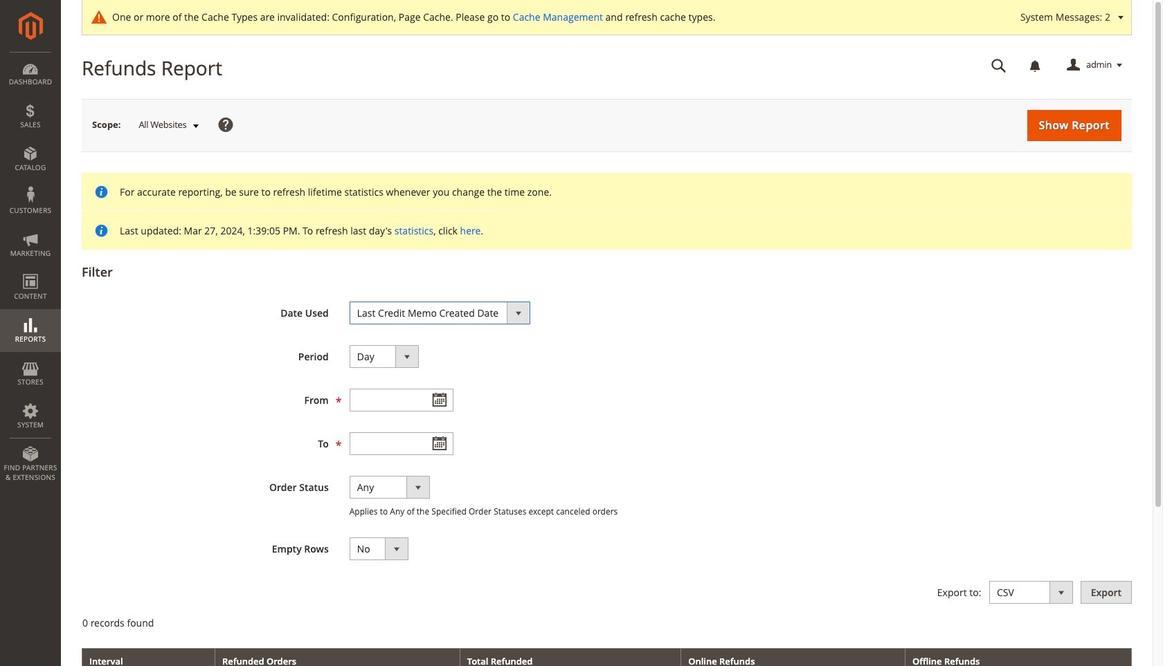 Task type: locate. For each thing, give the bounding box(es) containing it.
menu bar
[[0, 52, 61, 490]]

None text field
[[982, 53, 1016, 78], [349, 389, 453, 412], [982, 53, 1016, 78], [349, 389, 453, 412]]

None text field
[[349, 433, 453, 456]]

magento admin panel image
[[18, 12, 43, 40]]



